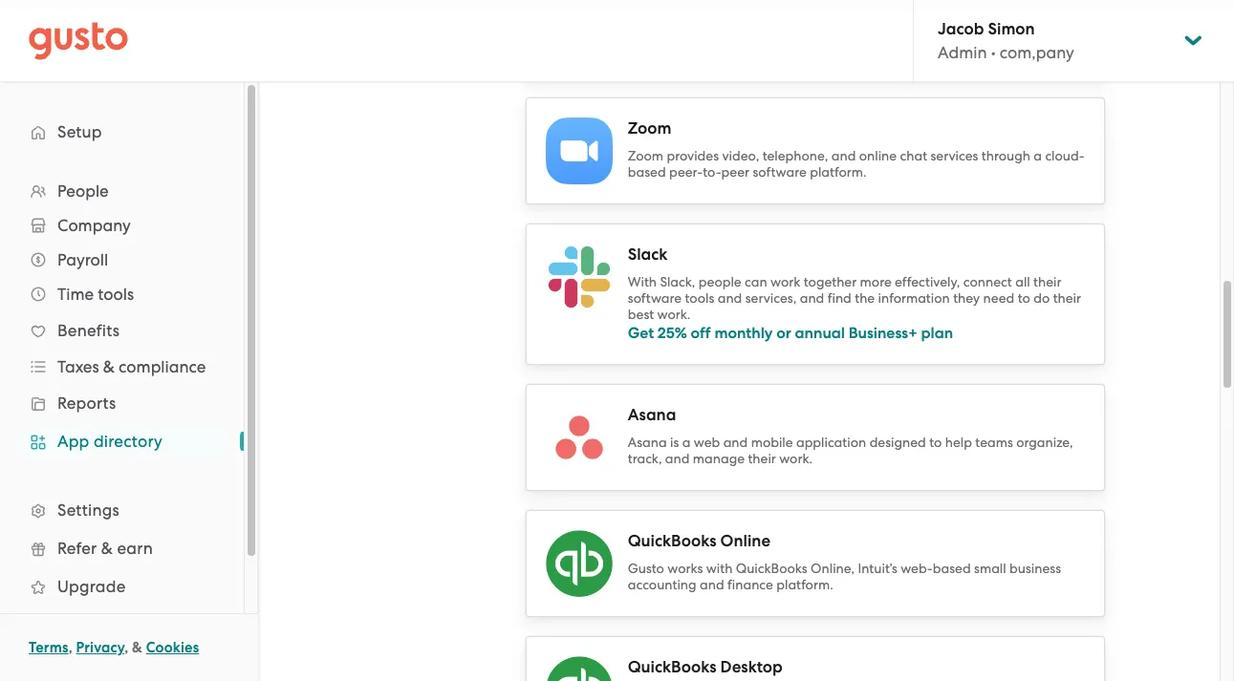 Task type: locate. For each thing, give the bounding box(es) containing it.
0 horizontal spatial ,
[[69, 640, 73, 657]]

a inside 'zoom zoom provides video, telephone, and online chat services through a cloud- based peer-to-peer software platform.'
[[1034, 148, 1042, 164]]

1 horizontal spatial software
[[753, 164, 807, 180]]

1 horizontal spatial to
[[1018, 291, 1031, 306]]

1 vertical spatial zoom
[[628, 148, 664, 164]]

video,
[[722, 148, 760, 164]]

a right is
[[683, 435, 691, 450]]

asana logo image
[[546, 404, 613, 471]]

and down "with"
[[700, 577, 725, 592]]

peer-
[[670, 164, 703, 180]]

upgrade link
[[19, 570, 225, 604]]

1 vertical spatial work.
[[780, 451, 813, 466]]

help
[[946, 435, 973, 450]]

0 vertical spatial a
[[1034, 148, 1042, 164]]

software
[[753, 164, 807, 180], [628, 291, 682, 306]]

slack with slack, people can work together more effectively, connect all their software tools and services, and find the information they need to do their best work. get 25% off monthly or annual business+ plan
[[628, 245, 1082, 342]]

1 asana from the top
[[628, 405, 677, 425]]

25%
[[658, 324, 687, 342]]

asana up the track, in the bottom right of the page
[[628, 435, 667, 450]]

zoom logo image
[[546, 118, 613, 185]]

taxes
[[57, 358, 99, 377]]

small
[[975, 561, 1007, 576]]

find
[[828, 291, 852, 306]]

refer
[[57, 539, 97, 559]]

and up manage
[[724, 435, 748, 450]]

tools down payroll dropdown button
[[98, 285, 134, 304]]

1 vertical spatial software
[[628, 291, 682, 306]]

zoom
[[628, 119, 672, 139], [628, 148, 664, 164]]

and down people
[[718, 291, 742, 306]]

0 vertical spatial asana
[[628, 405, 677, 425]]

1 vertical spatial platform.
[[777, 577, 834, 592]]

quickbooks
[[628, 531, 717, 551], [736, 561, 808, 576], [628, 657, 717, 678]]

0 vertical spatial &
[[103, 358, 115, 377]]

quickbooks up the works
[[628, 531, 717, 551]]

mobile
[[751, 435, 793, 450]]

quickbooks desktop logo image
[[546, 657, 613, 682]]

2 vertical spatial &
[[132, 640, 143, 657]]

1 vertical spatial to
[[930, 435, 942, 450]]

web
[[694, 435, 720, 450]]

desktop
[[721, 657, 783, 678]]

quickbooks inside button
[[628, 657, 717, 678]]

terms link
[[29, 640, 69, 657]]

software down the telephone,
[[753, 164, 807, 180]]

to inside asana asana is a web and mobile application designed to help teams organize, track, and manage their work.
[[930, 435, 942, 450]]

& inside taxes & compliance dropdown button
[[103, 358, 115, 377]]

&
[[103, 358, 115, 377], [101, 539, 113, 559], [132, 640, 143, 657]]

or
[[777, 324, 792, 342]]

0 horizontal spatial to
[[930, 435, 942, 450]]

reports
[[57, 394, 116, 413]]

do
[[1034, 291, 1050, 306]]

to
[[1018, 291, 1031, 306], [930, 435, 942, 450]]

2 vertical spatial quickbooks
[[628, 657, 717, 678]]

& left earn at the bottom
[[101, 539, 113, 559]]

they
[[954, 291, 980, 306]]

slack logo image
[[546, 244, 613, 311]]

their down mobile
[[748, 451, 776, 466]]

quickbooks for quickbooks online gusto works with quickbooks online, intuit's web-based small business accounting and finance platform.
[[628, 531, 717, 551]]

, left cookies
[[125, 640, 128, 657]]

& for earn
[[101, 539, 113, 559]]

tools down people
[[685, 291, 715, 306]]

1 horizontal spatial tools
[[685, 291, 715, 306]]

get
[[628, 324, 654, 342]]

asana up is
[[628, 405, 677, 425]]

online,
[[811, 561, 855, 576]]

connect
[[964, 274, 1013, 290]]

1 vertical spatial asana
[[628, 435, 667, 450]]

& right the taxes
[[103, 358, 115, 377]]

based
[[628, 164, 666, 180], [933, 561, 971, 576]]

tools inside dropdown button
[[98, 285, 134, 304]]

0 horizontal spatial a
[[683, 435, 691, 450]]

gusto
[[628, 561, 665, 576]]

work. up 25% on the right
[[658, 307, 691, 322]]

gusto navigation element
[[0, 82, 244, 675]]

need
[[984, 291, 1015, 306]]

zoom left "provides" in the right top of the page
[[628, 148, 664, 164]]

platform.
[[810, 164, 867, 180], [777, 577, 834, 592]]

0 horizontal spatial based
[[628, 164, 666, 180]]

zoom up "provides" in the right top of the page
[[628, 119, 672, 139]]

work. inside slack with slack, people can work together more effectively, connect all their software tools and services, and find the information they need to do their best work. get 25% off monthly or annual business+ plan
[[658, 307, 691, 322]]

setup
[[57, 122, 102, 142]]

off
[[691, 324, 711, 342]]

quickbooks online logo image
[[546, 530, 613, 597]]

online
[[860, 148, 897, 164]]

1 vertical spatial &
[[101, 539, 113, 559]]

,
[[69, 640, 73, 657], [125, 640, 128, 657]]

0 vertical spatial work.
[[658, 307, 691, 322]]

based left small on the right
[[933, 561, 971, 576]]

0 horizontal spatial tools
[[98, 285, 134, 304]]

0 vertical spatial quickbooks
[[628, 531, 717, 551]]

admin
[[938, 43, 987, 62]]

refer & earn
[[57, 539, 153, 559]]

online
[[721, 531, 771, 551]]

taxes & compliance
[[57, 358, 206, 377]]

work. down mobile
[[780, 451, 813, 466]]

to left the help
[[930, 435, 942, 450]]

1 horizontal spatial a
[[1034, 148, 1042, 164]]

based left peer-
[[628, 164, 666, 180]]

provides
[[667, 148, 719, 164]]

platform. down online
[[810, 164, 867, 180]]

refer & earn link
[[19, 532, 225, 566]]

business
[[1010, 561, 1062, 576]]

work
[[771, 274, 801, 290]]

annual
[[795, 324, 845, 342]]

reports link
[[19, 386, 225, 421]]

their
[[1034, 274, 1062, 290], [1054, 291, 1082, 306], [748, 451, 776, 466]]

quickbooks left desktop
[[628, 657, 717, 678]]

and left online
[[832, 148, 856, 164]]

app directory link
[[19, 425, 225, 459]]

0 vertical spatial software
[[753, 164, 807, 180]]

directory
[[94, 432, 163, 451]]

taxes & compliance button
[[19, 350, 225, 384]]

company button
[[19, 208, 225, 243]]

their right do
[[1054, 291, 1082, 306]]

1 horizontal spatial work.
[[780, 451, 813, 466]]

privacy
[[76, 640, 125, 657]]

, left privacy
[[69, 640, 73, 657]]

organize,
[[1017, 435, 1074, 450]]

1 horizontal spatial ,
[[125, 640, 128, 657]]

cookies button
[[146, 637, 199, 660]]

home image
[[29, 22, 128, 60]]

list
[[0, 174, 244, 645]]

0 horizontal spatial software
[[628, 291, 682, 306]]

based inside 'zoom zoom provides video, telephone, and online chat services through a cloud- based peer-to-peer software platform.'
[[628, 164, 666, 180]]

work.
[[658, 307, 691, 322], [780, 451, 813, 466]]

& left cookies
[[132, 640, 143, 657]]

a left the cloud- at top
[[1034, 148, 1042, 164]]

software down with
[[628, 291, 682, 306]]

to down all
[[1018, 291, 1031, 306]]

cloud-
[[1046, 148, 1085, 164]]

1 , from the left
[[69, 640, 73, 657]]

platform. down online,
[[777, 577, 834, 592]]

1 vertical spatial a
[[683, 435, 691, 450]]

quickbooks desktop
[[628, 657, 783, 678]]

software inside slack with slack, people can work together more effectively, connect all their software tools and services, and find the information they need to do their best work. get 25% off monthly or annual business+ plan
[[628, 291, 682, 306]]

company
[[57, 216, 131, 235]]

0 vertical spatial based
[[628, 164, 666, 180]]

tools
[[98, 285, 134, 304], [685, 291, 715, 306]]

their up do
[[1034, 274, 1062, 290]]

with
[[628, 274, 657, 290]]

1 horizontal spatial based
[[933, 561, 971, 576]]

work. inside asana asana is a web and mobile application designed to help teams organize, track, and manage their work.
[[780, 451, 813, 466]]

2 vertical spatial their
[[748, 451, 776, 466]]

1 vertical spatial their
[[1054, 291, 1082, 306]]

and
[[832, 148, 856, 164], [718, 291, 742, 306], [800, 291, 825, 306], [724, 435, 748, 450], [665, 451, 690, 466], [700, 577, 725, 592]]

2 , from the left
[[125, 640, 128, 657]]

teams
[[976, 435, 1014, 450]]

benefits
[[57, 321, 120, 340]]

& inside refer & earn link
[[101, 539, 113, 559]]

0 vertical spatial platform.
[[810, 164, 867, 180]]

to inside slack with slack, people can work together more effectively, connect all their software tools and services, and find the information they need to do their best work. get 25% off monthly or annual business+ plan
[[1018, 291, 1031, 306]]

0 vertical spatial to
[[1018, 291, 1031, 306]]

0 vertical spatial zoom
[[628, 119, 672, 139]]

quickbooks up finance
[[736, 561, 808, 576]]

0 horizontal spatial work.
[[658, 307, 691, 322]]

1 vertical spatial based
[[933, 561, 971, 576]]

asana
[[628, 405, 677, 425], [628, 435, 667, 450]]



Task type: describe. For each thing, give the bounding box(es) containing it.
people button
[[19, 174, 225, 208]]

upgrade
[[57, 578, 126, 597]]

payroll
[[57, 251, 108, 270]]

payroll button
[[19, 243, 225, 277]]

chat
[[900, 148, 928, 164]]

manage
[[693, 451, 745, 466]]

jacob simon admin • com,pany
[[938, 19, 1075, 62]]

& for compliance
[[103, 358, 115, 377]]

settings
[[57, 501, 119, 520]]

settings link
[[19, 493, 225, 528]]

web-
[[901, 561, 933, 576]]

quickbooks for quickbooks desktop
[[628, 657, 717, 678]]

together
[[804, 274, 857, 290]]

based inside quickbooks online gusto works with quickbooks online, intuit's web-based small business accounting and finance platform.
[[933, 561, 971, 576]]

telephone,
[[763, 148, 829, 164]]

people
[[699, 274, 742, 290]]

finance
[[728, 577, 774, 592]]

platform. inside quickbooks online gusto works with quickbooks online, intuit's web-based small business accounting and finance platform.
[[777, 577, 834, 592]]

best
[[628, 307, 654, 322]]

more
[[860, 274, 892, 290]]

works
[[668, 561, 703, 576]]

simon
[[988, 19, 1035, 39]]

asana asana is a web and mobile application designed to help teams organize, track, and manage their work.
[[628, 405, 1074, 466]]

app
[[57, 432, 89, 451]]

terms , privacy , & cookies
[[29, 640, 199, 657]]

services,
[[746, 291, 797, 306]]

privacy link
[[76, 640, 125, 657]]

benefits link
[[19, 314, 225, 348]]

effectively,
[[895, 274, 960, 290]]

all
[[1016, 274, 1031, 290]]

time tools button
[[19, 277, 225, 312]]

and down is
[[665, 451, 690, 466]]

2 asana from the top
[[628, 435, 667, 450]]

can
[[745, 274, 768, 290]]

to-
[[703, 164, 722, 180]]

track,
[[628, 451, 662, 466]]

information
[[878, 291, 950, 306]]

designed
[[870, 435, 927, 450]]

people
[[57, 182, 109, 201]]

tools inside slack with slack, people can work together more effectively, connect all their software tools and services, and find the information they need to do their best work. get 25% off monthly or annual business+ plan
[[685, 291, 715, 306]]

quickbooks online gusto works with quickbooks online, intuit's web-based small business accounting and finance platform.
[[628, 531, 1062, 592]]

the
[[855, 291, 875, 306]]

setup link
[[19, 115, 225, 149]]

zoom zoom provides video, telephone, and online chat services through a cloud- based peer-to-peer software platform.
[[628, 119, 1085, 180]]

with
[[706, 561, 733, 576]]

platform. inside 'zoom zoom provides video, telephone, and online chat services through a cloud- based peer-to-peer software platform.'
[[810, 164, 867, 180]]

terms
[[29, 640, 69, 657]]

slack
[[628, 245, 668, 265]]

peer
[[722, 164, 750, 180]]

compliance
[[119, 358, 206, 377]]

1 vertical spatial quickbooks
[[736, 561, 808, 576]]

through
[[982, 148, 1031, 164]]

and down together
[[800, 291, 825, 306]]

com,pany
[[1000, 43, 1075, 62]]

monthly
[[715, 324, 773, 342]]

time tools
[[57, 285, 134, 304]]

list containing people
[[0, 174, 244, 645]]

intuit's
[[858, 561, 898, 576]]

quickbooks desktop button
[[526, 636, 1106, 682]]

•
[[991, 43, 996, 62]]

business+
[[849, 324, 918, 342]]

earn
[[117, 539, 153, 559]]

a inside asana asana is a web and mobile application designed to help teams organize, track, and manage their work.
[[683, 435, 691, 450]]

0 vertical spatial their
[[1034, 274, 1062, 290]]

time
[[57, 285, 94, 304]]

and inside quickbooks online gusto works with quickbooks online, intuit's web-based small business accounting and finance platform.
[[700, 577, 725, 592]]

application
[[797, 435, 867, 450]]

software inside 'zoom zoom provides video, telephone, and online chat services through a cloud- based peer-to-peer software platform.'
[[753, 164, 807, 180]]

2 zoom from the top
[[628, 148, 664, 164]]

app directory
[[57, 432, 163, 451]]

plan
[[921, 324, 954, 342]]

jacob
[[938, 19, 984, 39]]

their inside asana asana is a web and mobile application designed to help teams organize, track, and manage their work.
[[748, 451, 776, 466]]

and inside 'zoom zoom provides video, telephone, and online chat services through a cloud- based peer-to-peer software platform.'
[[832, 148, 856, 164]]

1 zoom from the top
[[628, 119, 672, 139]]

services
[[931, 148, 979, 164]]

cookies
[[146, 640, 199, 657]]

slack,
[[660, 274, 696, 290]]

is
[[670, 435, 679, 450]]



Task type: vqa. For each thing, say whether or not it's contained in the screenshot.
earn
yes



